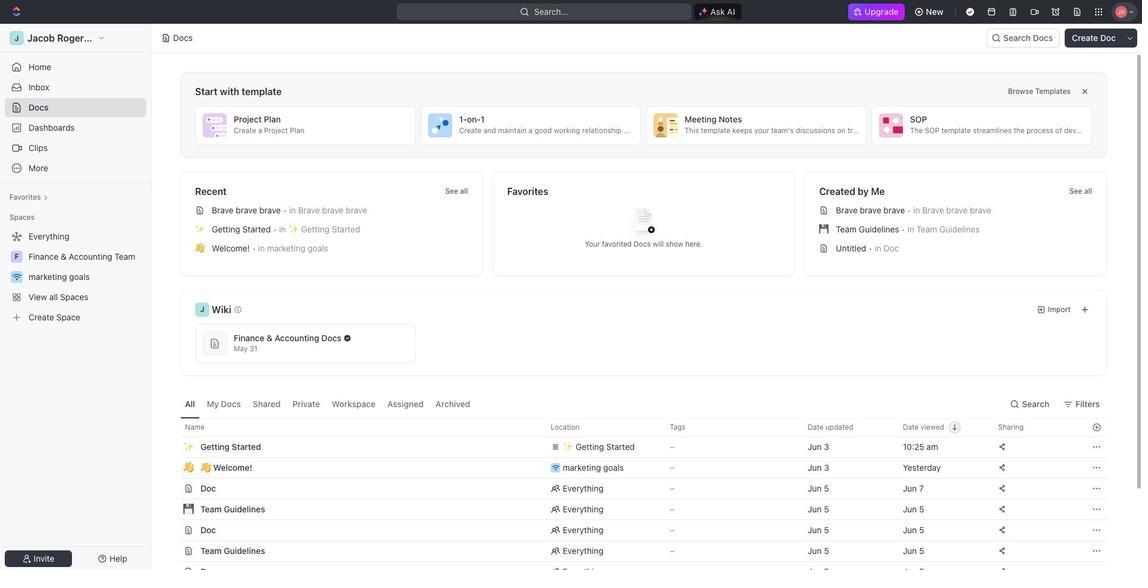 Task type: describe. For each thing, give the bounding box(es) containing it.
wifi image
[[552, 465, 559, 471]]

2 cell from the left
[[1086, 562, 1107, 571]]

sidebar navigation
[[0, 24, 154, 571]]

5 row from the top
[[167, 499, 1107, 521]]

4 row from the top
[[167, 478, 1107, 500]]

1-on-1 icon image
[[428, 114, 452, 137]]

finance & accounting docs image
[[209, 338, 221, 350]]

2 row from the top
[[167, 437, 1107, 458]]

sop icon image
[[879, 114, 903, 137]]

8 row from the top
[[167, 562, 1107, 571]]

1 cell from the left
[[167, 562, 180, 571]]

3 row from the top
[[167, 458, 1107, 479]]

tree inside sidebar navigation
[[5, 227, 146, 327]]



Task type: vqa. For each thing, say whether or not it's contained in the screenshot.
Email Integration
no



Task type: locate. For each thing, give the bounding box(es) containing it.
1 horizontal spatial cell
[[1086, 562, 1107, 571]]

finance & accounting team, , element
[[11, 251, 23, 263]]

1 row from the top
[[167, 418, 1107, 437]]

0 vertical spatial jacob rogers's workspace, , element
[[10, 31, 24, 45]]

1 horizontal spatial jacob rogers's workspace, , element
[[195, 303, 209, 317]]

tree
[[5, 227, 146, 327]]

0 horizontal spatial jacob rogers's workspace, , element
[[10, 31, 24, 45]]

table
[[167, 418, 1107, 571]]

tab list
[[180, 390, 475, 418]]

cell
[[167, 562, 180, 571], [1086, 562, 1107, 571]]

7 row from the top
[[167, 541, 1107, 562]]

jacob rogers's workspace, , element
[[10, 31, 24, 45], [195, 303, 209, 317]]

wifi image
[[12, 274, 21, 281]]

1 vertical spatial jacob rogers's workspace, , element
[[195, 303, 209, 317]]

row
[[167, 418, 1107, 437], [167, 437, 1107, 458], [167, 458, 1107, 479], [167, 478, 1107, 500], [167, 499, 1107, 521], [167, 520, 1107, 541], [167, 541, 1107, 562], [167, 562, 1107, 571]]

meeting notes icon image
[[654, 114, 678, 137]]

0 horizontal spatial cell
[[167, 562, 180, 571]]

6 row from the top
[[167, 520, 1107, 541]]

project plan icon image
[[203, 114, 227, 137]]



